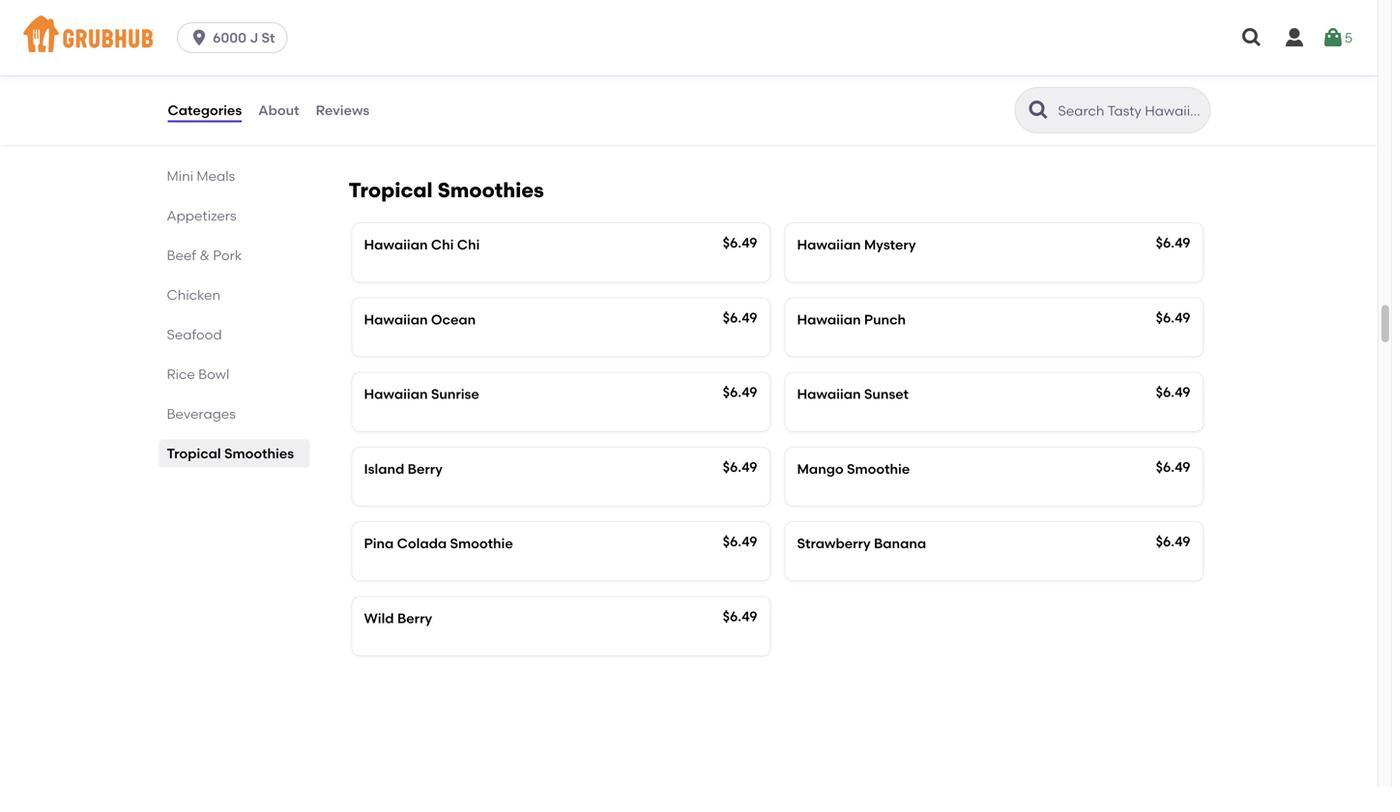 Task type: vqa. For each thing, say whether or not it's contained in the screenshot.
Main Navigation navigation
yes



Task type: describe. For each thing, give the bounding box(es) containing it.
hawaiian for hawaiian sunrise
[[364, 386, 428, 402]]

0 vertical spatial smoothies
[[438, 178, 544, 203]]

main navigation navigation
[[0, 0, 1378, 75]]

hawaiian chi chi
[[364, 237, 480, 253]]

1 vertical spatial tropical smoothies
[[167, 445, 294, 462]]

chicken
[[167, 287, 221, 303]]

mini
[[167, 168, 193, 184]]

svg image inside 5 button
[[1322, 26, 1345, 49]]

st
[[262, 29, 275, 46]]

rice bowl
[[167, 366, 230, 382]]

6000 j st button
[[177, 22, 295, 53]]

1 horizontal spatial svg image
[[1241, 26, 1264, 49]]

hawaiian sunrise
[[364, 386, 480, 402]]

hawaiian punch
[[797, 311, 906, 328]]

$6.49 for hawaiian punch
[[1156, 309, 1191, 326]]

1 horizontal spatial tropical smoothies
[[349, 178, 544, 203]]

svg image inside 6000 j st button
[[190, 28, 209, 47]]

rice
[[167, 366, 195, 382]]

$6.49 for mango smoothie
[[1156, 459, 1191, 475]]

1 horizontal spatial smoothie
[[847, 461, 910, 477]]

$6.49 for pina colada smoothie
[[723, 534, 758, 550]]

mystery
[[865, 237, 916, 253]]

hawaiian favorites
[[167, 128, 292, 145]]

categories button
[[167, 75, 243, 145]]

reviews
[[316, 102, 370, 118]]

hawaiian for hawaiian mystery
[[797, 237, 861, 253]]

5 button
[[1322, 20, 1353, 55]]

mango smoothie
[[797, 461, 910, 477]]

$6.49 for hawaiian sunrise
[[723, 384, 758, 401]]

$6.49 for hawaiian ocean
[[723, 309, 758, 326]]

pina
[[364, 536, 394, 552]]

sunrise
[[431, 386, 480, 402]]

$6.49 for hawaiian mystery
[[1156, 235, 1191, 251]]

about button
[[257, 75, 300, 145]]

iced
[[422, 93, 451, 110]]

hawaiian for hawaiian favorites
[[167, 128, 229, 145]]

beef
[[167, 247, 196, 264]]

mini meals
[[167, 168, 235, 184]]

hawaiian sunset
[[797, 386, 909, 402]]

strawberry
[[797, 536, 871, 552]]

$6.49 for wild berry
[[723, 608, 758, 625]]

tropical iced tea
[[364, 93, 478, 110]]



Task type: locate. For each thing, give the bounding box(es) containing it.
smoothies down the beverages
[[224, 445, 294, 462]]

1 vertical spatial smoothie
[[450, 536, 513, 552]]

ocean
[[431, 311, 476, 328]]

about
[[258, 102, 299, 118]]

1 vertical spatial smoothies
[[224, 445, 294, 462]]

1 svg image from the left
[[1283, 26, 1307, 49]]

berry right island
[[408, 461, 443, 477]]

0 vertical spatial tropical
[[364, 93, 418, 110]]

tropical inside button
[[364, 93, 418, 110]]

hawaiian left sunrise
[[364, 386, 428, 402]]

1 vertical spatial tropical
[[349, 178, 433, 203]]

berry for island berry
[[408, 461, 443, 477]]

hawaiian left sunset
[[797, 386, 861, 402]]

5
[[1345, 29, 1353, 46]]

$6.49 for hawaiian sunset
[[1156, 384, 1191, 401]]

0 horizontal spatial chi
[[431, 237, 454, 253]]

svg image
[[1283, 26, 1307, 49], [1322, 26, 1345, 49]]

tropical smoothies
[[349, 178, 544, 203], [167, 445, 294, 462]]

hawaiian for hawaiian ocean
[[364, 311, 428, 328]]

6000 j st
[[213, 29, 275, 46]]

island berry
[[364, 461, 443, 477]]

categories
[[168, 102, 242, 118]]

2 vertical spatial tropical
[[167, 445, 221, 462]]

banana
[[874, 536, 927, 552]]

$6.49 for hawaiian chi chi
[[723, 235, 758, 251]]

island
[[364, 461, 405, 477]]

best sellers
[[167, 88, 240, 105]]

berry
[[408, 461, 443, 477], [397, 610, 432, 627]]

hawaiian for hawaiian punch
[[797, 311, 861, 328]]

svg image
[[1241, 26, 1264, 49], [190, 28, 209, 47]]

tea
[[454, 93, 478, 110]]

0 horizontal spatial smoothie
[[450, 536, 513, 552]]

0 horizontal spatial svg image
[[1283, 26, 1307, 49]]

punch
[[865, 311, 906, 328]]

best
[[167, 88, 195, 105]]

0 horizontal spatial smoothies
[[224, 445, 294, 462]]

tropical smoothies down the beverages
[[167, 445, 294, 462]]

sunset
[[865, 386, 909, 402]]

svg image left 6000
[[190, 28, 209, 47]]

beverages
[[167, 406, 236, 422]]

1 horizontal spatial smoothies
[[438, 178, 544, 203]]

tropical smoothies up hawaiian chi chi in the left top of the page
[[349, 178, 544, 203]]

smoothies up hawaiian chi chi in the left top of the page
[[438, 178, 544, 203]]

favorites
[[233, 128, 292, 145]]

0 horizontal spatial svg image
[[190, 28, 209, 47]]

$6.49 for strawberry banana
[[1156, 534, 1191, 550]]

smoothie right colada
[[450, 536, 513, 552]]

hawaiian mystery
[[797, 237, 916, 253]]

2 chi from the left
[[457, 237, 480, 253]]

tropical iced tea button
[[353, 80, 770, 138]]

beef & pork
[[167, 247, 242, 264]]

hawaiian left punch at right
[[797, 311, 861, 328]]

bowl
[[198, 366, 230, 382]]

hawaiian for hawaiian sunset
[[797, 386, 861, 402]]

0 vertical spatial tropical smoothies
[[349, 178, 544, 203]]

meals
[[197, 168, 235, 184]]

1 horizontal spatial svg image
[[1322, 26, 1345, 49]]

seafood
[[167, 326, 222, 343]]

0 vertical spatial smoothie
[[847, 461, 910, 477]]

j
[[250, 29, 258, 46]]

svg image left 5 button
[[1241, 26, 1264, 49]]

berry for wild berry
[[397, 610, 432, 627]]

smoothie right mango
[[847, 461, 910, 477]]

strawberry banana
[[797, 536, 927, 552]]

&
[[200, 247, 210, 264]]

tropical left 'iced'
[[364, 93, 418, 110]]

hawaiian ocean
[[364, 311, 476, 328]]

appetizers
[[167, 207, 237, 224]]

hawaiian down the categories
[[167, 128, 229, 145]]

6000
[[213, 29, 247, 46]]

wild
[[364, 610, 394, 627]]

sellers
[[198, 88, 240, 105]]

tropical
[[364, 93, 418, 110], [349, 178, 433, 203], [167, 445, 221, 462]]

colada
[[397, 536, 447, 552]]

chi
[[431, 237, 454, 253], [457, 237, 480, 253]]

hawaiian up 'hawaiian ocean'
[[364, 237, 428, 253]]

wild berry
[[364, 610, 432, 627]]

hawaiian left mystery on the top
[[797, 237, 861, 253]]

mango
[[797, 461, 844, 477]]

hawaiian for hawaiian chi chi
[[364, 237, 428, 253]]

2 svg image from the left
[[1322, 26, 1345, 49]]

hawaiian left 'ocean'
[[364, 311, 428, 328]]

1 vertical spatial berry
[[397, 610, 432, 627]]

1 chi from the left
[[431, 237, 454, 253]]

tropical up hawaiian chi chi in the left top of the page
[[349, 178, 433, 203]]

search icon image
[[1028, 99, 1051, 122]]

Search Tasty Hawaiian BBQ search field
[[1057, 102, 1205, 120]]

smoothies
[[438, 178, 544, 203], [224, 445, 294, 462]]

pina colada smoothie
[[364, 536, 513, 552]]

0 vertical spatial berry
[[408, 461, 443, 477]]

$6.49 for island berry
[[723, 459, 758, 475]]

hawaiian
[[167, 128, 229, 145], [364, 237, 428, 253], [797, 237, 861, 253], [364, 311, 428, 328], [797, 311, 861, 328], [364, 386, 428, 402], [797, 386, 861, 402]]

berry right wild
[[397, 610, 432, 627]]

tropical down the beverages
[[167, 445, 221, 462]]

1 horizontal spatial chi
[[457, 237, 480, 253]]

$6.49
[[723, 235, 758, 251], [1156, 235, 1191, 251], [723, 309, 758, 326], [1156, 309, 1191, 326], [723, 384, 758, 401], [1156, 384, 1191, 401], [723, 459, 758, 475], [1156, 459, 1191, 475], [723, 534, 758, 550], [1156, 534, 1191, 550], [723, 608, 758, 625]]

reviews button
[[315, 75, 371, 145]]

smoothie
[[847, 461, 910, 477], [450, 536, 513, 552]]

pork
[[213, 247, 242, 264]]

0 horizontal spatial tropical smoothies
[[167, 445, 294, 462]]



